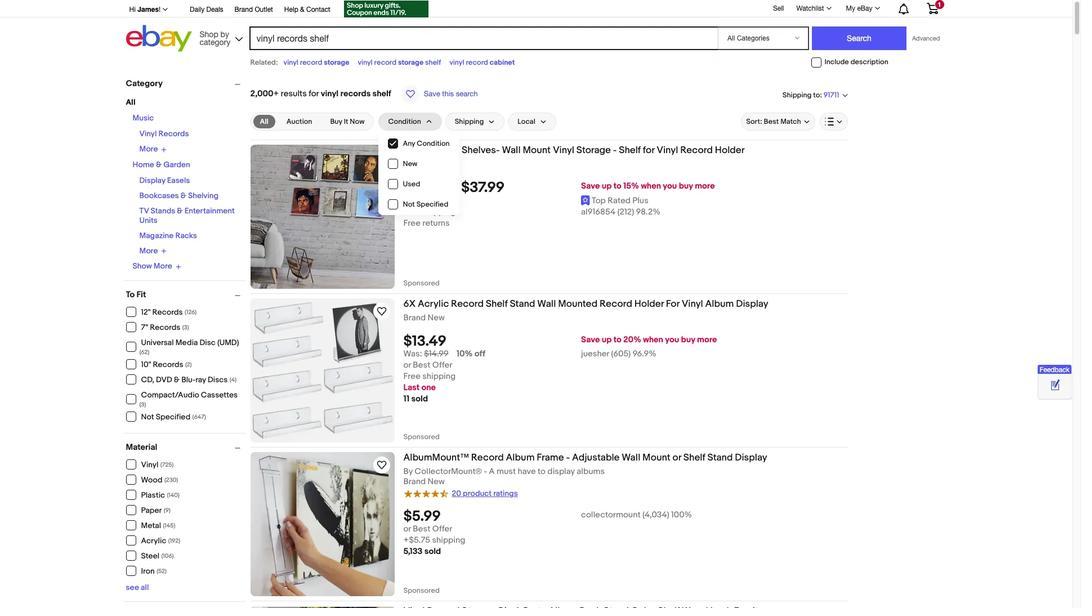 Task type: describe. For each thing, give the bounding box(es) containing it.
watch 6x acrylic record shelf stand wall mounted record holder for vinyl album display image
[[375, 305, 388, 318]]

music
[[133, 113, 154, 123]]

my
[[846, 5, 856, 12]]

help
[[284, 6, 298, 14]]

shipping for collectormount (4,034) 100% or best offer +$5.75 shipping 5,133 sold
[[432, 535, 466, 546]]

tv stands & entertainment units link
[[139, 206, 235, 225]]

top rated plus image
[[581, 195, 590, 205]]

(140)
[[167, 492, 180, 499]]

now inside 'save up to 15% when you buy more buy it now'
[[427, 196, 444, 206]]

(230)
[[164, 477, 178, 484]]

fit
[[137, 289, 146, 300]]

local
[[518, 117, 536, 126]]

holder inside 6x acrylic record shelf stand wall mounted record holder for vinyl album display brand new
[[635, 299, 664, 310]]

description
[[851, 58, 889, 67]]

12" records (126)
[[141, 308, 197, 317]]

for inside vinyl record shelves- wall mount vinyl storage - shelf for vinyl record holder brand new
[[643, 145, 655, 156]]

offer for one
[[433, 360, 453, 371]]

shelving
[[188, 191, 219, 200]]

more for 1st the more button
[[139, 144, 158, 154]]

must
[[497, 466, 516, 477]]

paper
[[141, 506, 162, 515]]

al916854 (212) 98.2% free returns
[[404, 207, 661, 229]]

& right home
[[156, 160, 162, 169]]

more for second the more button from the top
[[139, 246, 158, 256]]

- inside vinyl record shelves- wall mount vinyl storage - shelf for vinyl record holder brand new
[[613, 145, 617, 156]]

brand inside account navigation
[[235, 6, 253, 14]]

vinyl record shelves- wall mount vinyl storage - shelf for vinyl record holder image
[[250, 145, 395, 289]]

(192)
[[168, 537, 180, 545]]

compact/audio cassettes (3)
[[139, 390, 238, 408]]

james
[[138, 5, 159, 14]]

universal media disc (umd) (62)
[[139, 338, 239, 356]]

2,000
[[250, 88, 274, 99]]

free shipping
[[404, 207, 456, 218]]

1 free from the top
[[404, 207, 421, 218]]

98.2%
[[636, 207, 661, 218]]

1 vertical spatial all
[[260, 117, 269, 126]]

listing options selector. list view selected. image
[[825, 117, 843, 126]]

vinyl for vinyl record cabinet
[[450, 58, 464, 67]]

1
[[938, 1, 942, 8]]

it inside 'save up to 15% when you buy more buy it now'
[[420, 196, 425, 206]]

hi james !
[[129, 5, 161, 14]]

one
[[422, 383, 436, 393]]

help & contact link
[[284, 4, 330, 16]]

mount inside albummount™ record album frame - adjustable wall mount or shelf stand display by collectormount® - a must have to display albums brand new
[[643, 452, 671, 464]]

vinyl records link
[[139, 129, 189, 139]]

daily
[[190, 6, 205, 14]]

storage
[[577, 145, 611, 156]]

(62)
[[139, 348, 149, 356]]

brand inside vinyl record shelves- wall mount vinyl storage - shelf for vinyl record holder brand new
[[404, 159, 426, 170]]

to inside shipping to : 91711
[[814, 90, 820, 99]]

my ebay
[[846, 5, 873, 12]]

2,000 + results for vinyl records shelf
[[250, 88, 391, 99]]

0 horizontal spatial it
[[344, 117, 348, 126]]

best for collectormount (4,034) 100% or best offer +$5.75 shipping 5,133 sold
[[413, 524, 431, 535]]

top
[[592, 196, 606, 206]]

to inside albummount™ record album frame - adjustable wall mount or shelf stand display by collectormount® - a must have to display albums brand new
[[538, 466, 546, 477]]

condition inside 'dropdown button'
[[388, 117, 421, 126]]

garden
[[163, 160, 190, 169]]

1 vertical spatial shelf
[[373, 88, 391, 99]]

paper (9)
[[141, 506, 171, 515]]

not specified link
[[379, 194, 459, 215]]

0 horizontal spatial now
[[350, 117, 365, 126]]

shelf inside albummount™ record album frame - adjustable wall mount or shelf stand display by collectormount® - a must have to display albums brand new
[[684, 452, 706, 464]]

new link
[[379, 154, 459, 174]]

6x acrylic record shelf stand wall mounted record holder for vinyl album display heading
[[404, 299, 769, 310]]

storage for vinyl record storage shelf
[[398, 58, 424, 67]]

more for save up to 20% when you buy more
[[697, 335, 717, 345]]

free inside the al916854 (212) 98.2% free returns
[[404, 218, 421, 229]]

you for 15%
[[663, 181, 677, 192]]

plastic (140)
[[141, 491, 180, 500]]

records
[[341, 88, 371, 99]]

was:
[[404, 349, 422, 360]]

shipping for shipping to : 91711
[[783, 90, 812, 99]]

albums
[[577, 466, 605, 477]]

20
[[452, 489, 461, 498]]

used
[[403, 180, 420, 189]]

100%
[[672, 510, 692, 521]]

daily deals link
[[190, 4, 223, 16]]

watch albummount™ record album frame - adjustable wall mount or shelf stand display image
[[375, 459, 388, 472]]

or for juesher (605) 96.9% or best offer free shipping last one 11 sold
[[404, 360, 411, 371]]

vinyl for vinyl record storage
[[284, 58, 299, 67]]

(725)
[[160, 461, 174, 469]]

universal
[[141, 338, 174, 347]]

show
[[133, 262, 152, 271]]

new down any at the left top of page
[[403, 159, 418, 168]]

shelf inside vinyl record shelves- wall mount vinyl storage - shelf for vinyl record holder brand new
[[619, 145, 641, 156]]

1 vertical spatial condition
[[417, 139, 450, 148]]

album inside albummount™ record album frame - adjustable wall mount or shelf stand display by collectormount® - a must have to display albums brand new
[[506, 452, 535, 464]]

0 horizontal spatial -
[[484, 466, 487, 477]]

vinyl inside main content
[[321, 88, 339, 99]]

up for 20%
[[602, 335, 612, 345]]

0 horizontal spatial acrylic
[[141, 536, 166, 546]]

buy inside 'save up to 15% when you buy more buy it now'
[[404, 196, 418, 206]]

see all
[[126, 583, 149, 592]]

shipping for juesher (605) 96.9% or best offer free shipping last one 11 sold
[[423, 371, 456, 382]]

(52)
[[157, 568, 167, 575]]

Search for anything text field
[[251, 28, 716, 49]]

6x acrylic record shelf stand wall mounted record holder for vinyl album display image
[[250, 299, 395, 443]]

(126)
[[185, 309, 197, 316]]

0 horizontal spatial all
[[126, 97, 135, 107]]

shop
[[200, 30, 218, 39]]

save this search
[[424, 90, 478, 98]]

(106)
[[161, 553, 174, 560]]

to inside 'save up to 15% when you buy more buy it now'
[[614, 181, 622, 192]]

0 vertical spatial shipping
[[423, 207, 456, 218]]

5,133
[[404, 547, 423, 557]]

not for not specified
[[403, 200, 415, 209]]

$13.49
[[404, 333, 447, 351]]

shelf inside 6x acrylic record shelf stand wall mounted record holder for vinyl album display brand new
[[486, 299, 508, 310]]

collectormount®
[[415, 466, 482, 477]]

not specified (647)
[[141, 412, 206, 422]]

get the coupon image
[[344, 1, 429, 17]]

local button
[[508, 113, 556, 131]]

(145)
[[163, 522, 175, 530]]

record for vinyl record cabinet
[[466, 58, 488, 67]]

vinyl record storage
[[284, 58, 349, 67]]

wall inside vinyl record shelves- wall mount vinyl storage - shelf for vinyl record holder brand new
[[502, 145, 521, 156]]

albummount™ record album frame - adjustable wall mount or shelf stand display image
[[250, 452, 395, 597]]

records for 12"
[[152, 308, 183, 317]]

vinyl record cabinet
[[450, 58, 515, 67]]

1 vertical spatial -
[[566, 452, 570, 464]]

media
[[176, 338, 198, 347]]

a
[[489, 466, 495, 477]]

help & contact
[[284, 6, 330, 14]]

none submit inside "shop by category" banner
[[812, 26, 907, 50]]

(605)
[[611, 349, 631, 360]]

when for 20%
[[643, 335, 664, 345]]

shop by category banner
[[123, 0, 947, 55]]

record for vinyl record storage shelf
[[374, 58, 397, 67]]

shop by category
[[200, 30, 231, 46]]

(212)
[[618, 207, 634, 218]]

category button
[[126, 78, 245, 89]]

by
[[221, 30, 229, 39]]

save for save up to 20% when you buy more
[[581, 335, 600, 345]]

91711
[[824, 91, 840, 100]]

vinyl (725)
[[141, 460, 174, 470]]

last
[[404, 383, 420, 393]]

disc
[[200, 338, 216, 347]]

(9)
[[164, 507, 171, 514]]

see
[[126, 583, 139, 592]]

15%
[[624, 181, 639, 192]]

advanced
[[913, 35, 940, 42]]

save for save up to 15% when you buy more buy it now
[[581, 181, 600, 192]]

0 horizontal spatial buy
[[330, 117, 342, 126]]

display inside display easels bookcases & shelving tv stands & entertainment units magazine racks
[[139, 175, 165, 185]]

wood
[[141, 475, 163, 485]]



Task type: vqa. For each thing, say whether or not it's contained in the screenshot.
your to the top
no



Task type: locate. For each thing, give the bounding box(es) containing it.
record inside albummount™ record album frame - adjustable wall mount or shelf stand display by collectormount® - a must have to display albums brand new
[[471, 452, 504, 464]]

storage up save this search button
[[398, 58, 424, 67]]

vinyl
[[284, 58, 299, 67], [358, 58, 373, 67], [450, 58, 464, 67], [321, 88, 339, 99]]

you inside 'save up to 15% when you buy more buy it now'
[[663, 181, 677, 192]]

cd,
[[141, 375, 154, 385]]

1 vertical spatial shipping
[[455, 117, 484, 126]]

0 vertical spatial up
[[602, 181, 612, 192]]

more for save up to 15% when you buy more buy it now
[[695, 181, 715, 192]]

music link
[[133, 113, 154, 123]]

brand inside albummount™ record album frame - adjustable wall mount or shelf stand display by collectormount® - a must have to display albums brand new
[[404, 477, 426, 487]]

& inside account navigation
[[300, 6, 305, 14]]

1 vertical spatial album
[[506, 452, 535, 464]]

1 horizontal spatial album
[[706, 299, 734, 310]]

0 horizontal spatial record
[[300, 58, 322, 67]]

sold inside 'collectormount (4,034) 100% or best offer +$5.75 shipping 5,133 sold'
[[425, 547, 441, 557]]

1 vertical spatial more
[[697, 335, 717, 345]]

vinyl up save this search
[[450, 58, 464, 67]]

free down 'not specified' link
[[404, 218, 421, 229]]

best inside 'collectormount (4,034) 100% or best offer +$5.75 shipping 5,133 sold'
[[413, 524, 431, 535]]

(3) inside 7" records (3)
[[182, 324, 189, 331]]

0 vertical spatial you
[[663, 181, 677, 192]]

cassettes
[[201, 390, 238, 400]]

outlet
[[255, 6, 273, 14]]

for
[[666, 299, 680, 310]]

1 vertical spatial (3)
[[139, 401, 146, 408]]

1 horizontal spatial shelf
[[619, 145, 641, 156]]

& down easels at the top of the page
[[181, 191, 186, 200]]

0 vertical spatial album
[[706, 299, 734, 310]]

1 up from the top
[[602, 181, 612, 192]]

or
[[404, 360, 411, 371], [673, 452, 682, 464], [404, 524, 411, 535]]

2 vertical spatial wall
[[622, 452, 641, 464]]

0 vertical spatial mount
[[523, 145, 551, 156]]

save inside 'save up to 15% when you buy more buy it now'
[[581, 181, 600, 192]]

shelf right records at the top of page
[[373, 88, 391, 99]]

save inside button
[[424, 90, 440, 98]]

more button
[[139, 144, 167, 154], [139, 246, 167, 256]]

0 vertical spatial (3)
[[182, 324, 189, 331]]

0 vertical spatial free
[[404, 207, 421, 218]]

offer down 20
[[433, 524, 453, 535]]

(3) for 7" records
[[182, 324, 189, 331]]

not for not specified (647)
[[141, 412, 154, 422]]

0 horizontal spatial for
[[309, 88, 319, 99]]

returns
[[423, 218, 450, 229]]

vinyl
[[139, 129, 157, 139], [404, 145, 425, 156], [553, 145, 575, 156], [657, 145, 678, 156], [682, 299, 703, 310], [141, 460, 159, 470]]

2 vertical spatial or
[[404, 524, 411, 535]]

shipping up one
[[423, 371, 456, 382]]

1 horizontal spatial specified
[[417, 200, 449, 209]]

buy down 2,000 + results for vinyl records shelf
[[330, 117, 342, 126]]

up
[[602, 181, 612, 192], [602, 335, 612, 345]]

1 horizontal spatial stand
[[708, 452, 733, 464]]

buy inside 'save up to 15% when you buy more buy it now'
[[679, 181, 693, 192]]

more button up show more
[[139, 246, 167, 256]]

- up display
[[566, 452, 570, 464]]

best
[[764, 117, 779, 126], [413, 360, 431, 371], [413, 524, 431, 535]]

you right 15%
[[663, 181, 677, 192]]

display inside 6x acrylic record shelf stand wall mounted record holder for vinyl album display brand new
[[736, 299, 769, 310]]

$5.99
[[404, 508, 441, 526]]

best for juesher (605) 96.9% or best offer free shipping last one 11 sold
[[413, 360, 431, 371]]

2 vertical spatial shelf
[[684, 452, 706, 464]]

to
[[126, 289, 135, 300]]

shipping inside 'collectormount (4,034) 100% or best offer +$5.75 shipping 5,133 sold'
[[432, 535, 466, 546]]

feedback
[[1040, 366, 1070, 374]]

0 vertical spatial when
[[641, 181, 661, 192]]

album inside 6x acrylic record shelf stand wall mounted record holder for vinyl album display brand new
[[706, 299, 734, 310]]

0 vertical spatial or
[[404, 360, 411, 371]]

more right show
[[154, 262, 172, 271]]

to right 'have'
[[538, 466, 546, 477]]

specified down $16.99
[[417, 200, 449, 209]]

1 horizontal spatial storage
[[398, 58, 424, 67]]

2 horizontal spatial -
[[613, 145, 617, 156]]

vinyl up records at the top of page
[[358, 58, 373, 67]]

frame
[[537, 452, 564, 464]]

more up home
[[139, 144, 158, 154]]

have
[[518, 466, 536, 477]]

2 vertical spatial free
[[404, 371, 421, 382]]

to inside $16.99 to $37.99
[[449, 183, 459, 196]]

1 vertical spatial save
[[581, 181, 600, 192]]

up up juesher
[[602, 335, 612, 345]]

include
[[825, 58, 849, 67]]

offer for sold
[[433, 524, 453, 535]]

tv
[[139, 206, 149, 215]]

3 free from the top
[[404, 371, 421, 382]]

buy for save up to 15% when you buy more buy it now
[[679, 181, 693, 192]]

1 vertical spatial mount
[[643, 452, 671, 464]]

1 horizontal spatial holder
[[715, 145, 745, 156]]

more
[[695, 181, 715, 192], [697, 335, 717, 345]]

wall inside 6x acrylic record shelf stand wall mounted record holder for vinyl album display brand new
[[538, 299, 556, 310]]

display inside albummount™ record album frame - adjustable wall mount or shelf stand display by collectormount® - a must have to display albums brand new
[[735, 452, 768, 464]]

0 vertical spatial all
[[126, 97, 135, 107]]

1 vertical spatial more
[[139, 246, 158, 256]]

wall right 'shelves-' on the left top of page
[[502, 145, 521, 156]]

offer down the $14.99
[[433, 360, 453, 371]]

blu-
[[181, 375, 196, 385]]

2 vertical spatial display
[[735, 452, 768, 464]]

2 record from the left
[[374, 58, 397, 67]]

holder
[[715, 145, 745, 156], [635, 299, 664, 310]]

free down $16.99
[[404, 207, 421, 218]]

brand inside 6x acrylic record shelf stand wall mounted record holder for vinyl album display brand new
[[404, 313, 426, 323]]

1 horizontal spatial mount
[[643, 452, 671, 464]]

free inside juesher (605) 96.9% or best offer free shipping last one 11 sold
[[404, 371, 421, 382]]

bookcases
[[139, 191, 179, 200]]

main content
[[250, 73, 848, 608]]

0 vertical spatial offer
[[433, 360, 453, 371]]

brand down 6x
[[404, 313, 426, 323]]

juesher (605) 96.9% or best offer free shipping last one 11 sold
[[404, 349, 657, 405]]

for right results
[[309, 88, 319, 99]]

2 vertical spatial more
[[154, 262, 172, 271]]

when for 15%
[[641, 181, 661, 192]]

brand up used
[[404, 159, 426, 170]]

best right sort:
[[764, 117, 779, 126]]

shipping inside shipping to : 91711
[[783, 90, 812, 99]]

records for 10"
[[153, 360, 183, 370]]

mount
[[523, 145, 551, 156], [643, 452, 671, 464]]

buy down used
[[404, 196, 418, 206]]

when up 96.9%
[[643, 335, 664, 345]]

shipping right the +$5.75
[[432, 535, 466, 546]]

0 vertical spatial wall
[[502, 145, 521, 156]]

0 horizontal spatial holder
[[635, 299, 664, 310]]

new inside albummount™ record album frame - adjustable wall mount or shelf stand display by collectormount® - a must have to display albums brand new
[[428, 477, 445, 487]]

home
[[133, 160, 154, 169]]

bookcases & shelving link
[[139, 191, 219, 200]]

up inside 'save up to 15% when you buy more buy it now'
[[602, 181, 612, 192]]

record
[[300, 58, 322, 67], [374, 58, 397, 67], [466, 58, 488, 67]]

&
[[300, 6, 305, 14], [156, 160, 162, 169], [181, 191, 186, 200], [177, 206, 183, 215], [174, 375, 180, 385]]

1 vertical spatial holder
[[635, 299, 664, 310]]

2 offer from the top
[[433, 524, 453, 535]]

2 vertical spatial shipping
[[432, 535, 466, 546]]

best inside juesher (605) 96.9% or best offer free shipping last one 11 sold
[[413, 360, 431, 371]]

specified for not specified (647)
[[156, 412, 191, 422]]

2 storage from the left
[[398, 58, 424, 67]]

save up top rated plus image at the top right of page
[[581, 181, 600, 192]]

new inside 6x acrylic record shelf stand wall mounted record holder for vinyl album display brand new
[[428, 313, 445, 323]]

0 vertical spatial for
[[309, 88, 319, 99]]

all up 'music' link
[[126, 97, 135, 107]]

sold right 11
[[412, 394, 428, 405]]

96.9%
[[633, 349, 657, 360]]

or inside 'collectormount (4,034) 100% or best offer +$5.75 shipping 5,133 sold'
[[404, 524, 411, 535]]

best up the +$5.75
[[413, 524, 431, 535]]

new down any condition
[[428, 159, 445, 170]]

1 horizontal spatial (3)
[[182, 324, 189, 331]]

6x acrylic record shelf stand wall mounted record holder for vinyl album display link
[[404, 299, 848, 313]]

metal
[[141, 521, 161, 531]]

1 vertical spatial free
[[404, 218, 421, 229]]

0 vertical spatial acrylic
[[418, 299, 449, 310]]

shipping inside juesher (605) 96.9% or best offer free shipping last one 11 sold
[[423, 371, 456, 382]]

(3) for compact/audio cassettes
[[139, 401, 146, 408]]

or for collectormount (4,034) 100% or best offer +$5.75 shipping 5,133 sold
[[404, 524, 411, 535]]

stand
[[510, 299, 535, 310], [708, 452, 733, 464]]

3 record from the left
[[466, 58, 488, 67]]

wall inside albummount™ record album frame - adjustable wall mount or shelf stand display by collectormount® - a must have to display albums brand new
[[622, 452, 641, 464]]

buy
[[679, 181, 693, 192], [681, 335, 696, 345]]

vinyl record shelves- wall mount vinyl storage - shelf for vinyl record holder link
[[404, 145, 848, 159]]

up up top in the right top of the page
[[602, 181, 612, 192]]

condition up any at the left top of page
[[388, 117, 421, 126]]

2 up from the top
[[602, 335, 612, 345]]

holder left for
[[635, 299, 664, 310]]

used link
[[379, 174, 459, 194]]

save this search button
[[398, 85, 481, 104]]

now down records at the top of page
[[350, 117, 365, 126]]

specified down "compact/audio"
[[156, 412, 191, 422]]

shelf
[[425, 58, 441, 67], [373, 88, 391, 99]]

for up plus
[[643, 145, 655, 156]]

not down used
[[403, 200, 415, 209]]

material button
[[126, 442, 245, 453]]

my ebay link
[[840, 2, 885, 15]]

metal (145)
[[141, 521, 175, 531]]

1 vertical spatial not
[[141, 412, 154, 422]]

more button up home & garden link at the top of the page
[[139, 144, 167, 154]]

plus
[[633, 196, 649, 206]]

0 vertical spatial specified
[[417, 200, 449, 209]]

records up garden
[[159, 129, 189, 139]]

you down for
[[665, 335, 680, 345]]

0 horizontal spatial stand
[[510, 299, 535, 310]]

shelf up save this search button
[[425, 58, 441, 67]]

vinyl record shelves- wall mount vinyl storage - shelf for vinyl record holder heading
[[404, 145, 745, 156]]

more up show more
[[139, 246, 158, 256]]

1 horizontal spatial it
[[420, 196, 425, 206]]

shipping down search
[[455, 117, 484, 126]]

to left 91711
[[814, 90, 820, 99]]

1 vertical spatial best
[[413, 360, 431, 371]]

0 vertical spatial holder
[[715, 145, 745, 156]]

more inside 'save up to 15% when you buy more buy it now'
[[695, 181, 715, 192]]

holder inside vinyl record shelves- wall mount vinyl storage - shelf for vinyl record holder brand new
[[715, 145, 745, 156]]

& down bookcases & shelving link
[[177, 206, 183, 215]]

save for save this search
[[424, 90, 440, 98]]

condition button
[[379, 113, 442, 131]]

sold down the +$5.75
[[425, 547, 441, 557]]

magazine
[[139, 231, 174, 240]]

sold inside juesher (605) 96.9% or best offer free shipping last one 11 sold
[[412, 394, 428, 405]]

wall
[[502, 145, 521, 156], [538, 299, 556, 310], [622, 452, 641, 464]]

offer inside juesher (605) 96.9% or best offer free shipping last one 11 sold
[[433, 360, 453, 371]]

buy right 20%
[[681, 335, 696, 345]]

2 vertical spatial -
[[484, 466, 487, 477]]

ray
[[196, 375, 206, 385]]

shipping left :
[[783, 90, 812, 99]]

0 vertical spatial shipping
[[783, 90, 812, 99]]

vinyl left records at the top of page
[[321, 88, 339, 99]]

it down records at the top of page
[[344, 117, 348, 126]]

record down get the coupon image
[[374, 58, 397, 67]]

stand inside albummount™ record album frame - adjustable wall mount or shelf stand display by collectormount® - a must have to display albums brand new
[[708, 452, 733, 464]]

best inside dropdown button
[[764, 117, 779, 126]]

new up $13.49
[[428, 313, 445, 323]]

condition right any at the left top of page
[[417, 139, 450, 148]]

1 vertical spatial more button
[[139, 246, 167, 256]]

records
[[159, 129, 189, 139], [152, 308, 183, 317], [150, 323, 180, 332], [153, 360, 183, 370]]

offer inside 'collectormount (4,034) 100% or best offer +$5.75 shipping 5,133 sold'
[[433, 524, 453, 535]]

2 horizontal spatial wall
[[622, 452, 641, 464]]

1 vertical spatial now
[[427, 196, 444, 206]]

records up 7" records (3)
[[152, 308, 183, 317]]

not
[[403, 200, 415, 209], [141, 412, 154, 422]]

new inside vinyl record shelves- wall mount vinyl storage - shelf for vinyl record holder brand new
[[428, 159, 445, 170]]

vinyl record storage shelf
[[358, 58, 441, 67]]

you for 20%
[[665, 335, 680, 345]]

1 record from the left
[[300, 58, 322, 67]]

records for 7"
[[150, 323, 180, 332]]

or inside albummount™ record album frame - adjustable wall mount or shelf stand display by collectormount® - a must have to display albums brand new
[[673, 452, 682, 464]]

search
[[456, 90, 478, 98]]

0 vertical spatial buy
[[679, 181, 693, 192]]

All selected text field
[[260, 117, 269, 127]]

1 vertical spatial sold
[[425, 547, 441, 557]]

any
[[403, 139, 415, 148]]

1 vertical spatial when
[[643, 335, 664, 345]]

vinyl record shelves- wall mount vinyl storage - shelf for vinyl record holder brand new
[[404, 145, 745, 170]]

1 horizontal spatial record
[[374, 58, 397, 67]]

0 horizontal spatial shelf
[[486, 299, 508, 310]]

free up last
[[404, 371, 421, 382]]

$14.99
[[424, 349, 449, 360]]

1 vertical spatial buy
[[404, 196, 418, 206]]

watchlist link
[[791, 2, 837, 15]]

1 vertical spatial it
[[420, 196, 425, 206]]

show more button
[[133, 261, 181, 271]]

None submit
[[812, 26, 907, 50]]

buy right 15%
[[679, 181, 693, 192]]

it up free shipping on the left
[[420, 196, 425, 206]]

1 horizontal spatial shipping
[[783, 90, 812, 99]]

(3) inside compact/audio cassettes (3)
[[139, 401, 146, 408]]

record down search for anything text box
[[466, 58, 488, 67]]

free
[[404, 207, 421, 218], [404, 218, 421, 229], [404, 371, 421, 382]]

0 horizontal spatial storage
[[324, 58, 349, 67]]

adjustable
[[572, 452, 620, 464]]

0 vertical spatial not
[[403, 200, 415, 209]]

to up (605)
[[614, 335, 622, 345]]

0 horizontal spatial mount
[[523, 145, 551, 156]]

0 vertical spatial display
[[139, 175, 165, 185]]

vinyl record storage bin 6 crate album rack stand cube shelf wood look furniture image
[[250, 607, 395, 608]]

shipping for shipping
[[455, 117, 484, 126]]

records up dvd
[[153, 360, 183, 370]]

condition
[[388, 117, 421, 126], [417, 139, 450, 148]]

to right $16.99
[[449, 183, 459, 196]]

0 horizontal spatial shelf
[[373, 88, 391, 99]]

0 vertical spatial more
[[695, 181, 715, 192]]

shipping up returns
[[423, 207, 456, 218]]

1 vertical spatial shelf
[[486, 299, 508, 310]]

stand inside 6x acrylic record shelf stand wall mounted record holder for vinyl album display brand new
[[510, 299, 535, 310]]

1 more button from the top
[[139, 144, 167, 154]]

0 vertical spatial shelf
[[619, 145, 641, 156]]

save up juesher
[[581, 335, 600, 345]]

1 offer from the top
[[433, 360, 453, 371]]

buy for save up to 20% when you buy more
[[681, 335, 696, 345]]

1 vertical spatial stand
[[708, 452, 733, 464]]

2 horizontal spatial shelf
[[684, 452, 706, 464]]

up for 15%
[[602, 181, 612, 192]]

records for vinyl
[[159, 129, 189, 139]]

20 product ratings link
[[404, 488, 518, 499]]

holder down sort: best match dropdown button
[[715, 145, 745, 156]]

heading
[[404, 606, 773, 608]]

1 vertical spatial offer
[[433, 524, 453, 535]]

specified for not specified
[[417, 200, 449, 209]]

0 horizontal spatial album
[[506, 452, 535, 464]]

1 vertical spatial specified
[[156, 412, 191, 422]]

brand down 'albummount™'
[[404, 477, 426, 487]]

0 vertical spatial buy
[[330, 117, 342, 126]]

best down "was: $14.99"
[[413, 360, 431, 371]]

& left blu-
[[174, 375, 180, 385]]

vinyl right related:
[[284, 58, 299, 67]]

(3) down "cd,"
[[139, 401, 146, 408]]

storage up 2,000 + results for vinyl records shelf
[[324, 58, 349, 67]]

20%
[[624, 335, 642, 345]]

not up material at left bottom
[[141, 412, 154, 422]]

buy
[[330, 117, 342, 126], [404, 196, 418, 206]]

1 vertical spatial wall
[[538, 299, 556, 310]]

vinyl inside 6x acrylic record shelf stand wall mounted record holder for vinyl album display brand new
[[682, 299, 703, 310]]

(3) up media
[[182, 324, 189, 331]]

shipping button
[[445, 113, 505, 131]]

1 vertical spatial display
[[736, 299, 769, 310]]

2 more button from the top
[[139, 246, 167, 256]]

2 free from the top
[[404, 218, 421, 229]]

sort:
[[747, 117, 763, 126]]

sort: best match button
[[741, 113, 815, 131]]

1 vertical spatial shipping
[[423, 371, 456, 382]]

- left a
[[484, 466, 487, 477]]

storage for vinyl record storage
[[324, 58, 349, 67]]

auction
[[287, 117, 312, 126]]

20 product ratings
[[452, 489, 518, 498]]

or inside juesher (605) 96.9% or best offer free shipping last one 11 sold
[[404, 360, 411, 371]]

iron (52)
[[141, 567, 167, 576]]

record up 2,000 + results for vinyl records shelf
[[300, 58, 322, 67]]

shipping inside dropdown button
[[455, 117, 484, 126]]

display
[[548, 466, 575, 477]]

save left this
[[424, 90, 440, 98]]

account navigation
[[123, 0, 947, 19]]

0 vertical spatial more
[[139, 144, 158, 154]]

record for vinyl record storage
[[300, 58, 322, 67]]

main content containing $16.99
[[250, 73, 848, 608]]

off
[[475, 349, 486, 360]]

0 vertical spatial save
[[424, 90, 440, 98]]

daily deals
[[190, 6, 223, 14]]

units
[[139, 215, 158, 225]]

albummount™ record album frame - adjustable wall mount or shelf stand display heading
[[404, 452, 768, 464]]

1 horizontal spatial -
[[566, 452, 570, 464]]

& right help
[[300, 6, 305, 14]]

2 vertical spatial best
[[413, 524, 431, 535]]

now up free shipping on the left
[[427, 196, 444, 206]]

records down 12" records (126)
[[150, 323, 180, 332]]

all down 2,000
[[260, 117, 269, 126]]

0 horizontal spatial not
[[141, 412, 154, 422]]

when up plus
[[641, 181, 661, 192]]

shipping
[[783, 90, 812, 99], [455, 117, 484, 126]]

0 vertical spatial stand
[[510, 299, 535, 310]]

album right for
[[706, 299, 734, 310]]

acrylic down metal
[[141, 536, 166, 546]]

1 vertical spatial or
[[673, 452, 682, 464]]

- right storage at the right top of page
[[613, 145, 617, 156]]

1 horizontal spatial wall
[[538, 299, 556, 310]]

new down 'albummount™'
[[428, 477, 445, 487]]

11
[[404, 394, 410, 405]]

1 horizontal spatial shelf
[[425, 58, 441, 67]]

1 vertical spatial for
[[643, 145, 655, 156]]

vinyl for vinyl record storage shelf
[[358, 58, 373, 67]]

mount inside vinyl record shelves- wall mount vinyl storage - shelf for vinyl record holder brand new
[[523, 145, 551, 156]]

album up 'have'
[[506, 452, 535, 464]]

brand outlet link
[[235, 4, 273, 16]]

acrylic inside 6x acrylic record shelf stand wall mounted record holder for vinyl album display brand new
[[418, 299, 449, 310]]

1 vertical spatial up
[[602, 335, 612, 345]]

10%
[[457, 349, 473, 360]]

1 vertical spatial buy
[[681, 335, 696, 345]]

acrylic right 6x
[[418, 299, 449, 310]]

10"
[[141, 360, 151, 370]]

1 horizontal spatial not
[[403, 200, 415, 209]]

to left 15%
[[614, 181, 622, 192]]

wall left mounted
[[538, 299, 556, 310]]

mounted
[[558, 299, 598, 310]]

was: $14.99
[[404, 349, 449, 360]]

1 horizontal spatial all
[[260, 117, 269, 126]]

discs
[[208, 375, 228, 385]]

easels
[[167, 175, 190, 185]]

offer
[[433, 360, 453, 371], [433, 524, 453, 535]]

brand left outlet
[[235, 6, 253, 14]]

1 storage from the left
[[324, 58, 349, 67]]

when inside 'save up to 15% when you buy more buy it now'
[[641, 181, 661, 192]]

ratings
[[494, 489, 518, 498]]

wall right adjustable
[[622, 452, 641, 464]]

0 vertical spatial sold
[[412, 394, 428, 405]]



